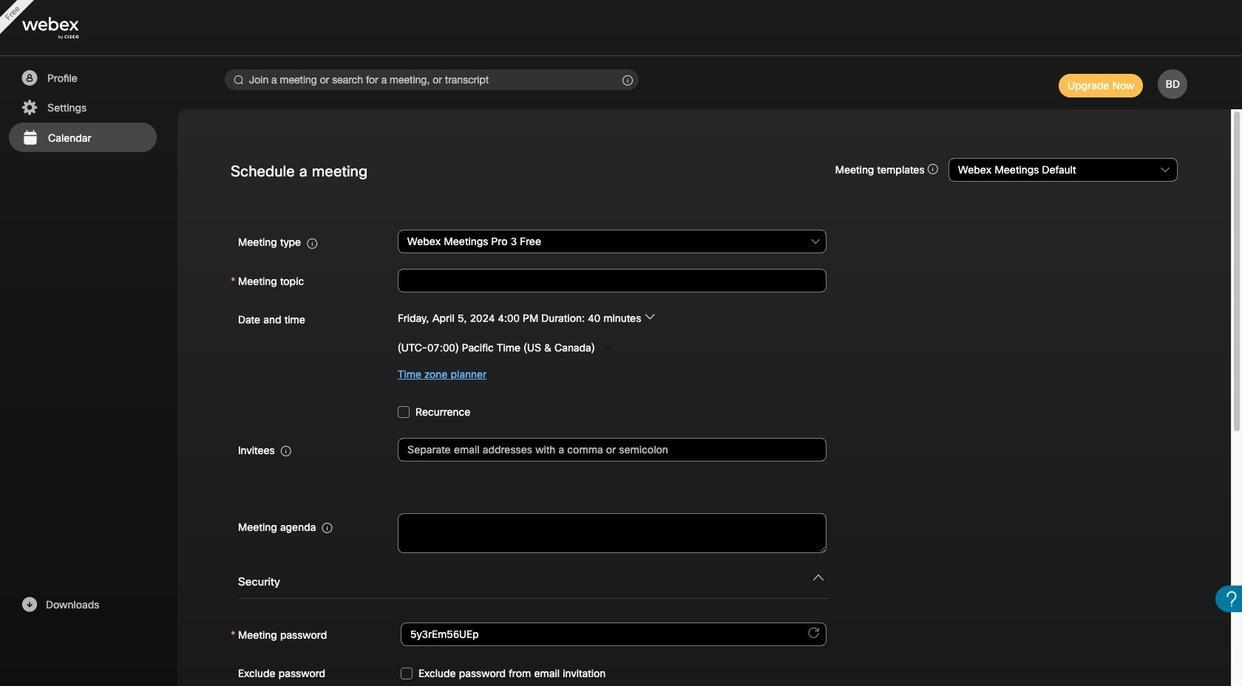 Task type: locate. For each thing, give the bounding box(es) containing it.
mds settings_filled image
[[20, 99, 38, 117]]

group
[[231, 306, 1178, 388]]

exclude password: exclude password from email invitation element
[[401, 660, 606, 687]]

0 horizontal spatial arrow image
[[602, 342, 612, 352]]

arrow image
[[644, 312, 655, 322], [602, 342, 612, 352]]

cisco webex image
[[22, 17, 111, 39]]

1 horizontal spatial arrow image
[[644, 312, 655, 322]]

None field
[[398, 229, 827, 255]]

None text field
[[398, 269, 827, 293], [401, 623, 827, 647], [398, 269, 827, 293], [401, 623, 827, 647]]

mds content download_filled image
[[20, 597, 38, 614]]

ng down image
[[813, 573, 824, 583]]

Invitees text field
[[398, 438, 827, 462]]

0 vertical spatial arrow image
[[644, 312, 655, 322]]

None text field
[[398, 514, 827, 554]]

1 vertical spatial arrow image
[[602, 342, 612, 352]]

banner
[[0, 0, 1242, 56]]



Task type: describe. For each thing, give the bounding box(es) containing it.
mds people circle_filled image
[[20, 70, 38, 87]]

security region
[[231, 564, 1178, 687]]

Join a meeting or search for a meeting, or transcript text field
[[225, 70, 639, 90]]

mds meetings_filled image
[[21, 129, 39, 147]]



Task type: vqa. For each thing, say whether or not it's contained in the screenshot.
mds settings_filled image
yes



